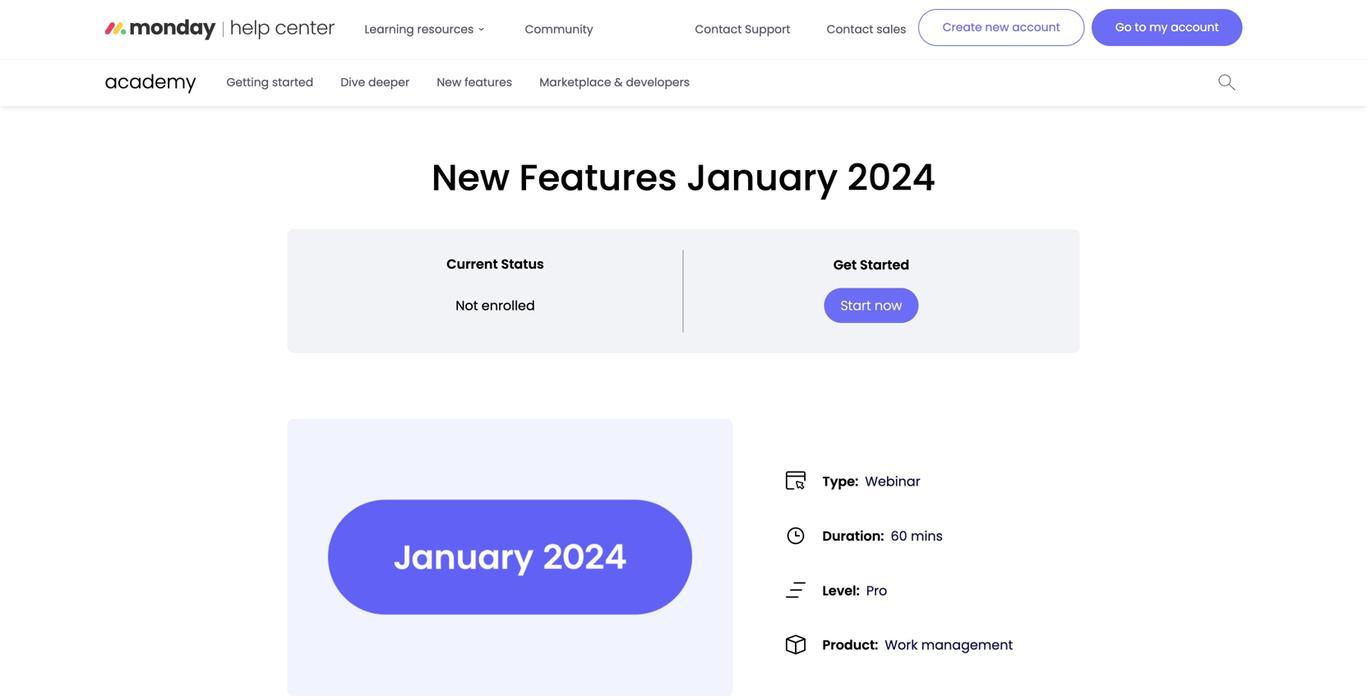 Task type: vqa. For each thing, say whether or not it's contained in the screenshot.
'search logo'
yes



Task type: describe. For each thing, give the bounding box(es) containing it.
create new account link
[[918, 9, 1085, 46]]

january
[[687, 153, 838, 203]]

60
[[891, 527, 907, 545]]

getting
[[226, 74, 269, 90]]

monday.com logo image
[[105, 13, 335, 46]]

go to my account link
[[1092, 9, 1243, 46]]

marketplace
[[540, 74, 611, 90]]

my
[[1150, 19, 1168, 35]]

community link
[[515, 13, 603, 46]]

new features link
[[427, 68, 522, 97]]

features
[[465, 74, 512, 90]]

level:
[[823, 581, 860, 600]]

duration: 60 mins
[[823, 527, 943, 545]]

new for new features
[[437, 74, 462, 90]]

product: work management
[[823, 636, 1013, 654]]

getting started link
[[217, 68, 323, 97]]

work
[[885, 636, 918, 654]]

duration:
[[823, 527, 884, 545]]

developers
[[626, 74, 690, 90]]

deeper
[[368, 74, 410, 90]]

new features
[[437, 74, 512, 90]]

2024
[[847, 153, 936, 203]]

go
[[1116, 19, 1132, 35]]

1 account from the left
[[1012, 19, 1060, 35]]

go to my account
[[1116, 19, 1219, 35]]

enrolled
[[482, 296, 535, 315]]

search logo image
[[1219, 74, 1236, 90]]

contact sales link
[[817, 13, 916, 46]]

started
[[272, 74, 313, 90]]

marketplace & developers
[[540, 74, 690, 90]]

contact support link
[[685, 13, 800, 46]]

start
[[841, 296, 871, 315]]

create
[[943, 19, 982, 35]]



Task type: locate. For each thing, give the bounding box(es) containing it.
marketplace & developers link
[[530, 68, 700, 97]]

account inside 'link'
[[1171, 19, 1219, 35]]

get
[[833, 256, 857, 274]]

started
[[860, 256, 909, 274]]

not enrolled
[[456, 296, 535, 315]]

contact sales
[[827, 21, 906, 37]]

status
[[501, 255, 544, 273]]

learning resources
[[365, 21, 474, 37]]

new features january 2024
[[432, 153, 936, 203]]

type:
[[823, 472, 859, 491]]

0 horizontal spatial account
[[1012, 19, 1060, 35]]

account right my
[[1171, 19, 1219, 35]]

start now
[[841, 296, 902, 315]]

now
[[875, 296, 902, 315]]

sales
[[877, 21, 906, 37]]

academy link
[[105, 68, 196, 98]]

contact
[[695, 21, 742, 37], [827, 21, 874, 37]]

create new account
[[943, 19, 1060, 35]]

not
[[456, 296, 478, 315]]

2 contact from the left
[[827, 21, 874, 37]]

contact for contact sales
[[827, 21, 874, 37]]

account
[[1012, 19, 1060, 35], [1171, 19, 1219, 35]]

contact for contact support
[[695, 21, 742, 37]]

new
[[985, 19, 1009, 35]]

current
[[447, 255, 498, 273]]

learning resources link
[[355, 13, 499, 46]]

resources
[[417, 21, 474, 37]]

level: pro
[[823, 581, 887, 600]]

contact left support
[[695, 21, 742, 37]]

dive
[[341, 74, 365, 90]]

dive deeper
[[341, 74, 410, 90]]

management
[[921, 636, 1013, 654]]

getting started
[[226, 74, 313, 90]]

academy
[[105, 69, 196, 95]]

current status
[[447, 255, 544, 273]]

features
[[519, 153, 677, 203]]

mins
[[911, 527, 943, 545]]

new for new features january 2024
[[432, 153, 510, 203]]

1 vertical spatial new
[[432, 153, 510, 203]]

support
[[745, 21, 790, 37]]

contact support
[[695, 21, 790, 37]]

&
[[614, 74, 623, 90]]

contact left sales
[[827, 21, 874, 37]]

webinar
[[865, 472, 921, 491]]

0 horizontal spatial contact
[[695, 21, 742, 37]]

start now link
[[824, 288, 919, 323]]

community
[[525, 21, 593, 37]]

1 horizontal spatial account
[[1171, 19, 1219, 35]]

1 horizontal spatial contact
[[827, 21, 874, 37]]

type: webinar
[[823, 472, 921, 491]]

pro
[[866, 581, 887, 600]]

to
[[1135, 19, 1146, 35]]

get started
[[833, 256, 909, 274]]

2 account from the left
[[1171, 19, 1219, 35]]

product:
[[823, 636, 878, 654]]

account right new
[[1012, 19, 1060, 35]]

dive deeper link
[[331, 68, 419, 97]]

new
[[437, 74, 462, 90], [432, 153, 510, 203]]

1 contact from the left
[[695, 21, 742, 37]]

0 vertical spatial new
[[437, 74, 462, 90]]

learning
[[365, 21, 414, 37]]



